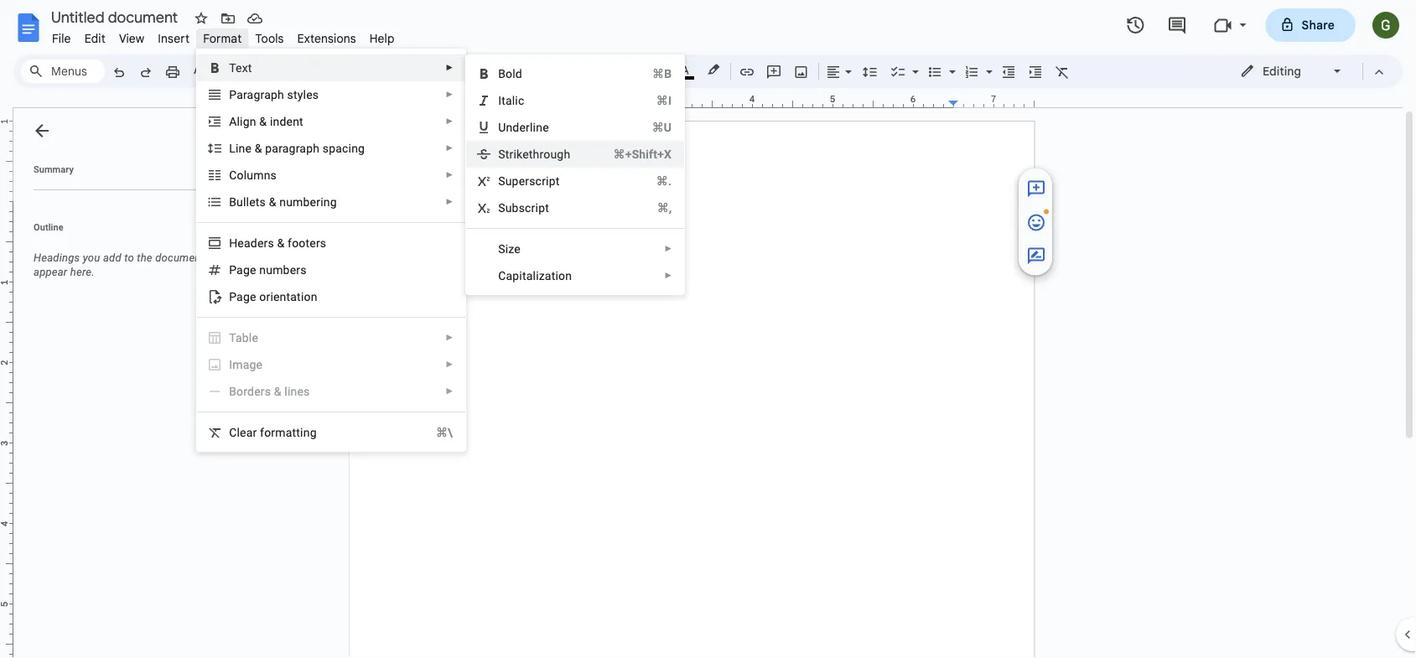 Task type: describe. For each thing, give the bounding box(es) containing it.
a lign & indent
[[229, 114, 303, 128]]

k
[[517, 147, 523, 161]]

⌘+shift+x
[[613, 147, 672, 161]]

spacing
[[323, 141, 365, 155]]

subsc
[[498, 201, 531, 215]]

menu containing text
[[196, 49, 466, 452]]

document
[[155, 252, 205, 264]]

page orientation
[[229, 290, 317, 304]]

help
[[370, 31, 395, 46]]

superscript s element
[[498, 174, 565, 188]]

view
[[119, 31, 144, 46]]

⌘\
[[436, 426, 453, 439]]

colum n s
[[229, 168, 277, 182]]

► for 'line & paragraph spacing l' "element"
[[446, 143, 454, 153]]

underline u element
[[498, 120, 554, 134]]

capitalization 1 element
[[498, 269, 577, 283]]

stri
[[498, 147, 517, 161]]

u
[[498, 120, 506, 134]]

⌘i element
[[636, 92, 672, 109]]

page for page n u mbers
[[229, 263, 256, 277]]

& for lign
[[259, 114, 267, 128]]

& inside menu item
[[274, 384, 282, 398]]

h
[[229, 236, 238, 250]]

i m age
[[229, 358, 263, 371]]

borders & lines menu item
[[207, 383, 454, 400]]

& for ine
[[255, 141, 262, 155]]

& for eaders
[[277, 236, 285, 250]]

italic i element
[[498, 94, 530, 107]]

bold b element
[[498, 67, 527, 81]]

menu bar banner
[[0, 0, 1416, 658]]

old
[[506, 67, 522, 81]]

i talic
[[498, 94, 525, 107]]

file
[[52, 31, 71, 46]]

share
[[1302, 18, 1335, 32]]

► for paragraph styles p "element"
[[446, 90, 454, 99]]

stri k ethrough
[[498, 147, 571, 161]]

insert
[[158, 31, 190, 46]]

eaders
[[238, 236, 274, 250]]

headings you add to the document will appear here.
[[34, 252, 224, 278]]

indent
[[270, 114, 303, 128]]

lear
[[237, 426, 257, 439]]

⌘u element
[[632, 119, 672, 136]]

format menu item
[[196, 29, 249, 48]]

edit menu item
[[78, 29, 112, 48]]

► for borders & lines q 'element'
[[446, 387, 454, 396]]

aragraph
[[237, 88, 284, 101]]

insert menu item
[[151, 29, 196, 48]]

a
[[229, 114, 237, 128]]

the
[[137, 252, 152, 264]]

bulleted list menu image
[[945, 60, 956, 66]]

lign
[[237, 114, 256, 128]]

line & paragraph spacing image
[[861, 60, 880, 83]]

menu containing b
[[466, 55, 685, 295]]

clear formatting c element
[[229, 426, 322, 439]]

borders
[[229, 384, 271, 398]]

borders & lines
[[229, 384, 310, 398]]

s uperscript
[[498, 174, 560, 188]]

bullets & numbering t element
[[229, 195, 342, 209]]

headings
[[34, 252, 80, 264]]

► for the text s element
[[446, 63, 454, 73]]

s for t
[[260, 195, 266, 209]]

s for n
[[271, 168, 277, 182]]

highlight color image
[[704, 60, 723, 80]]

Menus field
[[21, 60, 105, 83]]

► for image m element
[[446, 360, 454, 369]]

b
[[498, 67, 506, 81]]

line & paragraph spacing l element
[[229, 141, 370, 155]]

image m element
[[229, 358, 268, 371]]

page for page orientation
[[229, 290, 256, 304]]

p
[[229, 88, 237, 101]]

⌘i
[[656, 94, 672, 107]]

application containing share
[[0, 0, 1416, 658]]

insert image image
[[792, 60, 811, 83]]

formatting
[[260, 426, 317, 439]]

main toolbar
[[104, 0, 1124, 476]]

text color image
[[676, 60, 694, 80]]

add
[[103, 252, 121, 264]]

extensions
[[297, 31, 356, 46]]

numbered list menu image
[[982, 60, 993, 66]]

► for columns n element
[[446, 170, 454, 180]]

ine
[[236, 141, 252, 155]]

outline heading
[[13, 221, 242, 244]]

uperscript
[[505, 174, 560, 188]]

page orientation 3 element
[[229, 290, 323, 304]]

⌘,
[[657, 201, 672, 215]]

l
[[229, 141, 236, 155]]

appear
[[34, 266, 67, 278]]

paragraph styles p element
[[229, 88, 324, 101]]

table 2 element
[[229, 331, 263, 345]]

to
[[124, 252, 134, 264]]

add comment image
[[1026, 179, 1047, 199]]

mode and view toolbar
[[1228, 55, 1393, 88]]

i for talic
[[498, 94, 502, 107]]

⌘b
[[652, 67, 672, 81]]

document outline element
[[13, 108, 242, 658]]



Task type: locate. For each thing, give the bounding box(es) containing it.
table
[[229, 331, 258, 345]]

menu bar containing file
[[45, 22, 401, 49]]

paragraph
[[265, 141, 320, 155]]

page n u mbers
[[229, 263, 307, 277]]

text
[[229, 61, 252, 75]]

page
[[229, 263, 256, 277], [229, 290, 256, 304]]

tools
[[255, 31, 284, 46]]

nderline
[[506, 120, 549, 134]]

view menu item
[[112, 29, 151, 48]]

ethrough
[[523, 147, 571, 161]]

menu bar
[[45, 22, 401, 49]]

help menu item
[[363, 29, 401, 48]]

0 horizontal spatial i
[[229, 358, 232, 371]]

right margin image
[[949, 95, 1034, 107]]

i down b
[[498, 94, 502, 107]]

age
[[243, 358, 263, 371]]

► inside the table menu item
[[446, 333, 454, 343]]

& left lines
[[274, 384, 282, 398]]

table menu item
[[207, 330, 454, 346]]

styles
[[287, 88, 319, 101]]

► for bullets & numbering t element
[[446, 197, 454, 207]]

menu item containing i
[[207, 356, 454, 373]]

p aragraph styles
[[229, 88, 319, 101]]

m
[[232, 358, 243, 371]]

c
[[229, 426, 237, 439]]

suggest edits image
[[1026, 246, 1047, 266]]

& right eaders
[[277, 236, 285, 250]]

numbering
[[279, 195, 337, 209]]

0 horizontal spatial s
[[260, 195, 266, 209]]

1 horizontal spatial i
[[498, 94, 502, 107]]

align & indent a element
[[229, 114, 308, 128]]

1 vertical spatial n
[[259, 263, 266, 277]]

Star checkbox
[[190, 7, 213, 30]]

⌘u
[[652, 120, 672, 134]]

b old
[[498, 67, 522, 81]]

checklist menu image
[[908, 60, 919, 66]]

0 vertical spatial i
[[498, 94, 502, 107]]

c lear formatting
[[229, 426, 317, 439]]

s right colum
[[271, 168, 277, 182]]

0 vertical spatial page
[[229, 263, 256, 277]]

headers & footers h element
[[229, 236, 331, 250]]

strikethrough k element
[[498, 147, 576, 161]]

► inside menu item
[[446, 360, 454, 369]]

editing button
[[1229, 59, 1355, 84]]

outline
[[34, 222, 63, 232]]

0 vertical spatial s
[[271, 168, 277, 182]]

n
[[264, 168, 271, 182], [259, 263, 266, 277]]

1 page from the top
[[229, 263, 256, 277]]

bulle
[[229, 195, 256, 209]]

ipt
[[535, 201, 549, 215]]

0 vertical spatial n
[[264, 168, 271, 182]]

1 vertical spatial s
[[260, 195, 266, 209]]

bulle t s & numbering
[[229, 195, 337, 209]]

n up the bulle t s & numbering
[[264, 168, 271, 182]]

l ine & paragraph spacing
[[229, 141, 365, 155]]

format
[[203, 31, 242, 46]]

1 vertical spatial i
[[229, 358, 232, 371]]

n for s
[[264, 168, 271, 182]]

n for u
[[259, 263, 266, 277]]

will
[[207, 252, 224, 264]]

capitalization
[[498, 269, 572, 283]]

1 horizontal spatial s
[[271, 168, 277, 182]]

lines
[[285, 384, 310, 398]]

u nderline
[[498, 120, 549, 134]]

columns n element
[[229, 168, 282, 182]]

borders & lines q element
[[229, 384, 315, 398]]

► for the align & indent a element in the top left of the page
[[446, 117, 454, 126]]

& right t
[[269, 195, 276, 209]]

► inside borders & lines menu item
[[446, 387, 454, 396]]

subscript r element
[[498, 201, 554, 215]]

size
[[498, 242, 521, 256]]

share button
[[1266, 8, 1356, 42]]

⌘.
[[656, 174, 672, 188]]

i
[[498, 94, 502, 107], [229, 358, 232, 371]]

h eaders & footers
[[229, 236, 326, 250]]

colum
[[229, 168, 264, 182]]

2 page from the top
[[229, 290, 256, 304]]

s right bulle
[[260, 195, 266, 209]]

► for table 2 "element"
[[446, 333, 454, 343]]

⌘comma element
[[637, 200, 672, 216]]

t
[[256, 195, 260, 209]]

⌘backslash element
[[416, 424, 453, 441]]

mbers
[[273, 263, 307, 277]]

i left age
[[229, 358, 232, 371]]

&
[[259, 114, 267, 128], [255, 141, 262, 155], [269, 195, 276, 209], [277, 236, 285, 250], [274, 384, 282, 398]]

menu
[[196, 49, 466, 452], [466, 55, 685, 295]]

i for m
[[229, 358, 232, 371]]

⌘b element
[[632, 65, 672, 82]]

r
[[531, 201, 535, 215]]

here.
[[70, 266, 95, 278]]

summary heading
[[34, 163, 74, 176]]

editing
[[1263, 64, 1301, 78]]

s
[[498, 174, 505, 188]]

page numbers u element
[[229, 263, 312, 277]]

top margin image
[[0, 122, 13, 206]]

►
[[446, 63, 454, 73], [446, 90, 454, 99], [446, 117, 454, 126], [446, 143, 454, 153], [446, 170, 454, 180], [446, 197, 454, 207], [664, 244, 673, 254], [664, 271, 673, 281], [446, 333, 454, 343], [446, 360, 454, 369], [446, 387, 454, 396]]

you
[[83, 252, 100, 264]]

menu bar inside the menu bar banner
[[45, 22, 401, 49]]

application
[[0, 0, 1416, 658]]

⌘period element
[[636, 173, 672, 190]]

talic
[[502, 94, 525, 107]]

summary
[[34, 164, 74, 174]]

orientation
[[259, 290, 317, 304]]

& right lign
[[259, 114, 267, 128]]

s
[[271, 168, 277, 182], [260, 195, 266, 209]]

page down page n u mbers
[[229, 290, 256, 304]]

footers
[[288, 236, 326, 250]]

extensions menu item
[[291, 29, 363, 48]]

1 vertical spatial page
[[229, 290, 256, 304]]

page left "u" at the left of page
[[229, 263, 256, 277]]

& right ine
[[255, 141, 262, 155]]

Rename text field
[[45, 7, 188, 27]]

size o element
[[498, 242, 526, 256]]

file menu item
[[45, 29, 78, 48]]

edit
[[84, 31, 106, 46]]

menu item
[[207, 356, 454, 373]]

subsc r ipt
[[498, 201, 549, 215]]

⌘+shift+x element
[[593, 146, 672, 163]]

text s element
[[229, 61, 257, 75]]

u
[[266, 263, 273, 277]]

tools menu item
[[249, 29, 291, 48]]

add emoji reaction image
[[1026, 213, 1047, 233]]

n left mbers
[[259, 263, 266, 277]]



Task type: vqa. For each thing, say whether or not it's contained in the screenshot.


